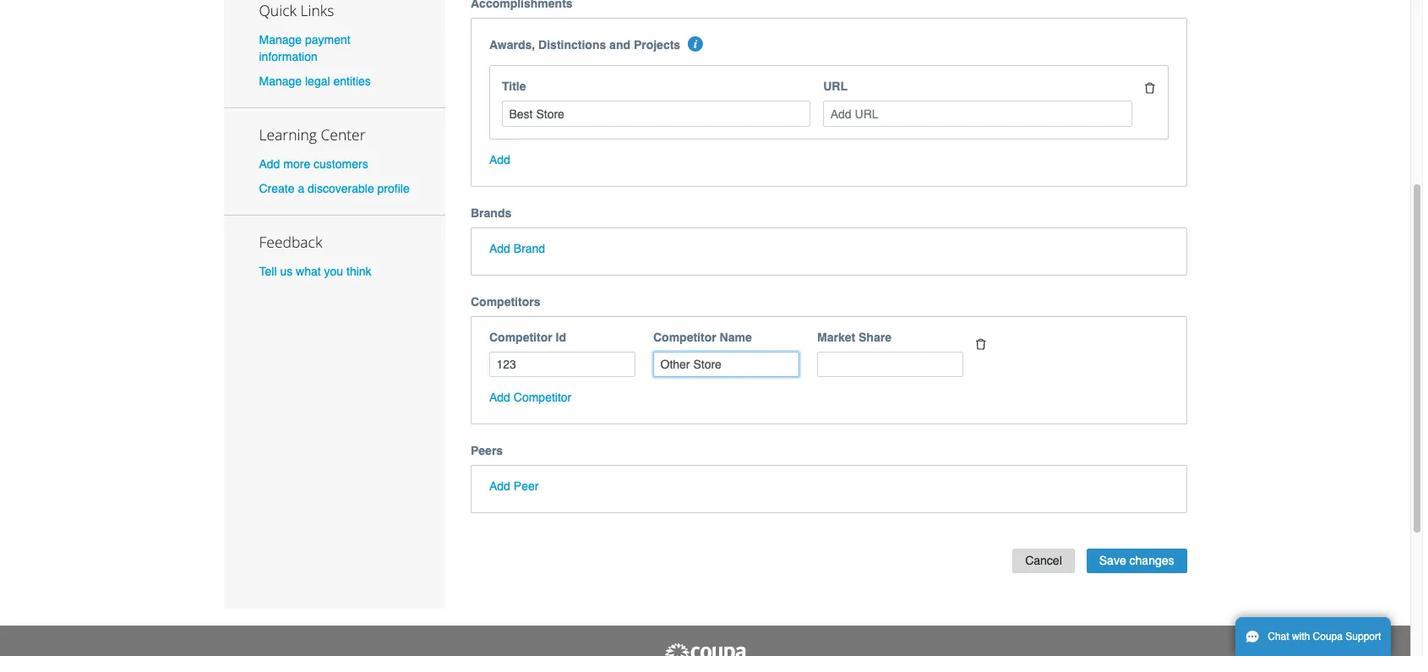 Task type: vqa. For each thing, say whether or not it's contained in the screenshot.
Coupa Supplier Portal image
yes



Task type: locate. For each thing, give the bounding box(es) containing it.
share
[[859, 331, 892, 344]]

projects
[[634, 38, 681, 52]]

chat with coupa support
[[1268, 631, 1382, 643]]

title
[[502, 80, 526, 93]]

manage up information
[[259, 33, 302, 46]]

entities
[[333, 74, 371, 88]]

2 manage from the top
[[259, 74, 302, 88]]

save changes button
[[1087, 549, 1187, 573]]

changes
[[1130, 554, 1175, 568]]

add up create
[[259, 157, 280, 171]]

add more customers
[[259, 157, 368, 171]]

market
[[818, 331, 856, 344]]

awards, distinctions and projects
[[490, 38, 681, 52]]

manage payment information
[[259, 33, 351, 63]]

tell us what you think
[[259, 265, 372, 278]]

think
[[347, 265, 372, 278]]

0 vertical spatial manage
[[259, 33, 302, 46]]

create
[[259, 182, 295, 196]]

coupa
[[1313, 631, 1343, 643]]

information
[[259, 50, 318, 63]]

market share
[[818, 331, 892, 344]]

manage
[[259, 33, 302, 46], [259, 74, 302, 88]]

add up brands
[[490, 153, 511, 167]]

manage legal entities
[[259, 74, 371, 88]]

competitor up competitor name text field
[[654, 331, 717, 344]]

add more customers link
[[259, 157, 368, 171]]

Title text field
[[502, 101, 811, 127]]

manage down information
[[259, 74, 302, 88]]

coupa supplier portal image
[[663, 643, 748, 656]]

and
[[610, 38, 631, 52]]

manage for manage payment information
[[259, 33, 302, 46]]

manage legal entities link
[[259, 74, 371, 88]]

add
[[490, 153, 511, 167], [259, 157, 280, 171], [490, 242, 511, 255], [490, 391, 511, 405], [490, 480, 511, 493]]

customers
[[314, 157, 368, 171]]

a
[[298, 182, 305, 196]]

manage inside 'manage payment information'
[[259, 33, 302, 46]]

url
[[824, 80, 848, 93]]

1 vertical spatial manage
[[259, 74, 302, 88]]

tell
[[259, 265, 277, 278]]

discoverable
[[308, 182, 374, 196]]

with
[[1293, 631, 1311, 643]]

learning center
[[259, 124, 366, 145]]

distinctions
[[539, 38, 606, 52]]

competitor down competitors
[[490, 331, 553, 344]]

add peer button
[[490, 478, 539, 495]]

add left peer
[[490, 480, 511, 493]]

legal
[[305, 74, 330, 88]]

1 manage from the top
[[259, 33, 302, 46]]

add up peers
[[490, 391, 511, 405]]

peers
[[471, 444, 503, 458]]

add for add brand
[[490, 242, 511, 255]]

competitor inside 'add competitor' button
[[514, 391, 572, 405]]

competitor for competitor name
[[654, 331, 717, 344]]

id
[[556, 331, 566, 344]]

add left brand
[[490, 242, 511, 255]]

peer
[[514, 480, 539, 493]]

competitor
[[490, 331, 553, 344], [654, 331, 717, 344], [514, 391, 572, 405]]

you
[[324, 265, 343, 278]]

competitor down competitor id text field
[[514, 391, 572, 405]]



Task type: describe. For each thing, give the bounding box(es) containing it.
competitor for competitor id
[[490, 331, 553, 344]]

competitors
[[471, 295, 541, 309]]

chat
[[1268, 631, 1290, 643]]

cancel link
[[1013, 549, 1075, 573]]

center
[[321, 124, 366, 145]]

profile
[[378, 182, 410, 196]]

additional information image
[[689, 37, 704, 52]]

manage for manage legal entities
[[259, 74, 302, 88]]

add for add more customers
[[259, 157, 280, 171]]

Competitor Id text field
[[490, 352, 636, 377]]

support
[[1346, 631, 1382, 643]]

learning
[[259, 124, 317, 145]]

competitor name
[[654, 331, 752, 344]]

add brand
[[490, 242, 545, 255]]

name
[[720, 331, 752, 344]]

create a discoverable profile link
[[259, 182, 410, 196]]

tell us what you think button
[[259, 263, 372, 280]]

us
[[280, 265, 293, 278]]

create a discoverable profile
[[259, 182, 410, 196]]

add peer
[[490, 480, 539, 493]]

competitor id
[[490, 331, 566, 344]]

manage payment information link
[[259, 33, 351, 63]]

Competitor Name text field
[[654, 352, 800, 377]]

feedback
[[259, 232, 322, 252]]

add brand button
[[490, 240, 545, 257]]

payment
[[305, 33, 351, 46]]

URL text field
[[824, 101, 1132, 127]]

add button
[[490, 151, 511, 168]]

save
[[1100, 554, 1127, 568]]

Market Share text field
[[818, 352, 964, 377]]

add for add competitor
[[490, 391, 511, 405]]

add for add
[[490, 153, 511, 167]]

more
[[283, 157, 310, 171]]

awards,
[[490, 38, 535, 52]]

add competitor button
[[490, 389, 572, 406]]

brand
[[514, 242, 545, 255]]

add competitor
[[490, 391, 572, 405]]

cancel
[[1026, 554, 1063, 568]]

brands
[[471, 206, 512, 220]]

chat with coupa support button
[[1236, 617, 1392, 656]]

add for add peer
[[490, 480, 511, 493]]

what
[[296, 265, 321, 278]]

save changes
[[1100, 554, 1175, 568]]



